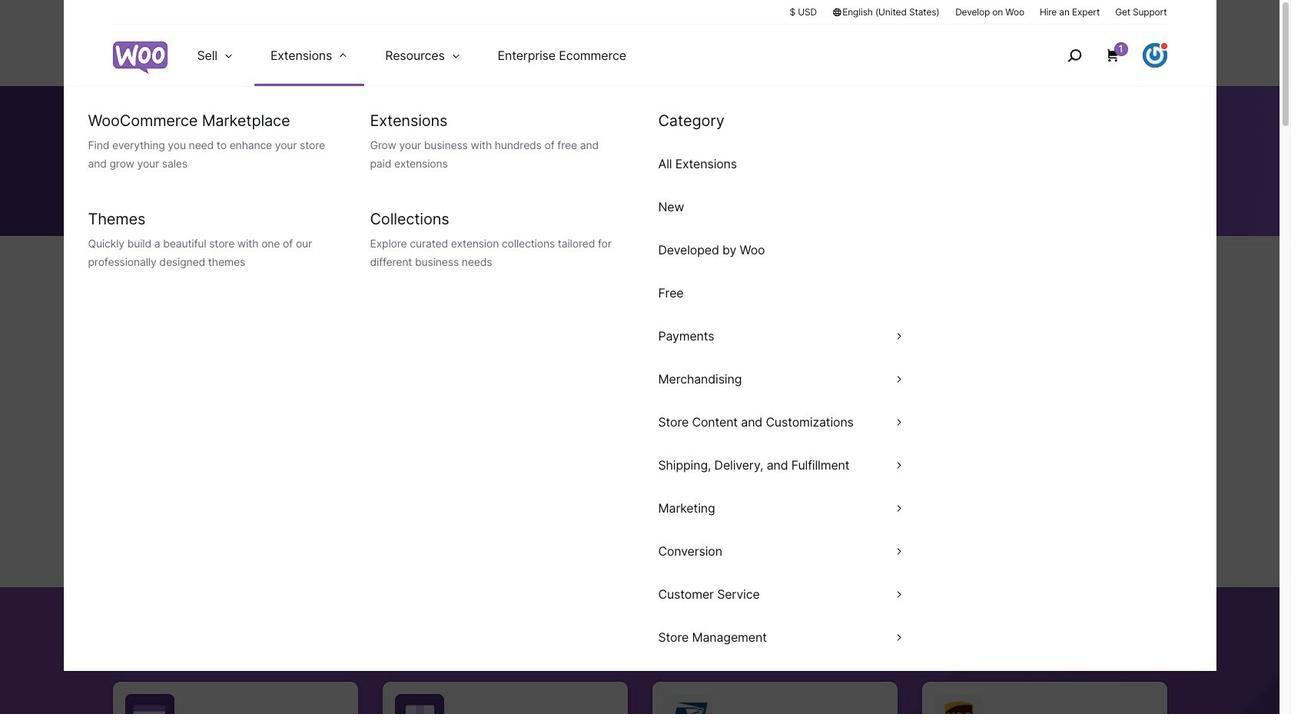 Task type: vqa. For each thing, say whether or not it's contained in the screenshot.
resources to the bottom
no



Task type: describe. For each thing, give the bounding box(es) containing it.
search image
[[1062, 43, 1086, 68]]

service navigation menu element
[[1034, 30, 1167, 80]]



Task type: locate. For each thing, give the bounding box(es) containing it.
open account menu image
[[1143, 43, 1167, 68]]



